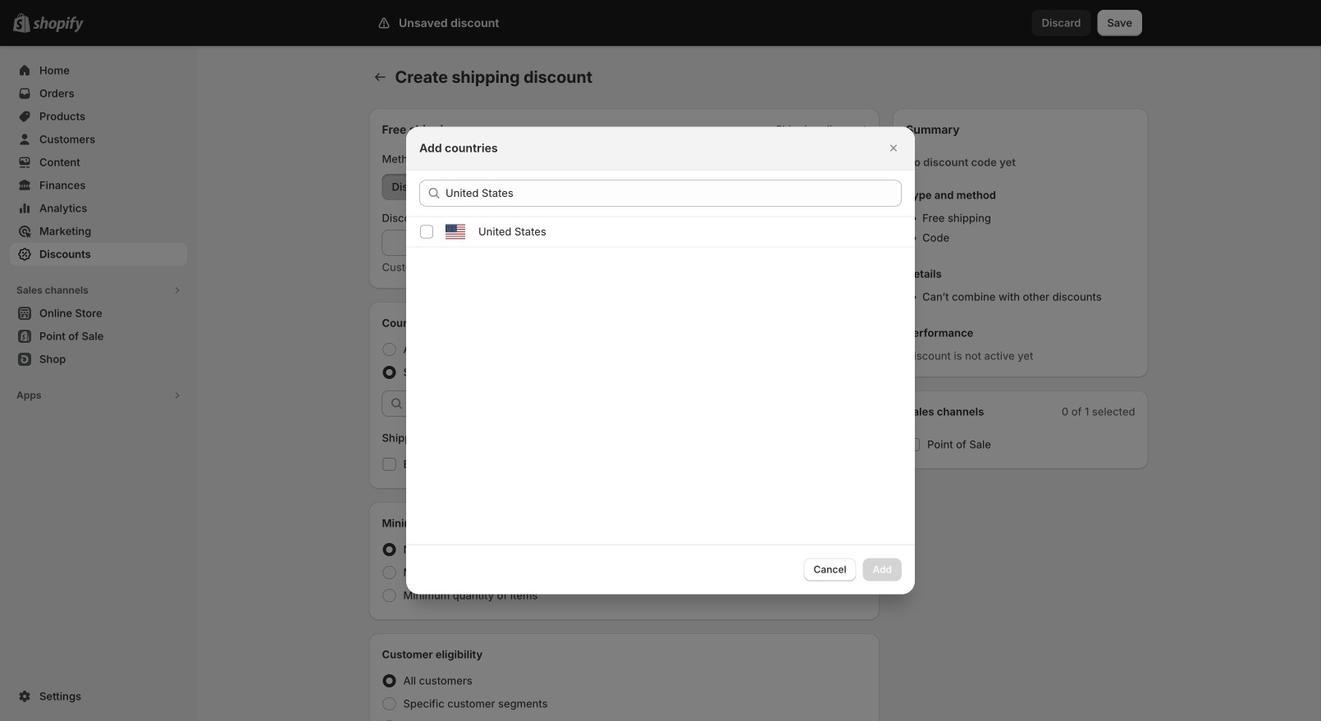 Task type: locate. For each thing, give the bounding box(es) containing it.
shopify image
[[33, 16, 84, 33]]

Search countries text field
[[446, 180, 902, 206]]

dialog
[[0, 127, 1321, 595]]



Task type: vqa. For each thing, say whether or not it's contained in the screenshot.
dialog
yes



